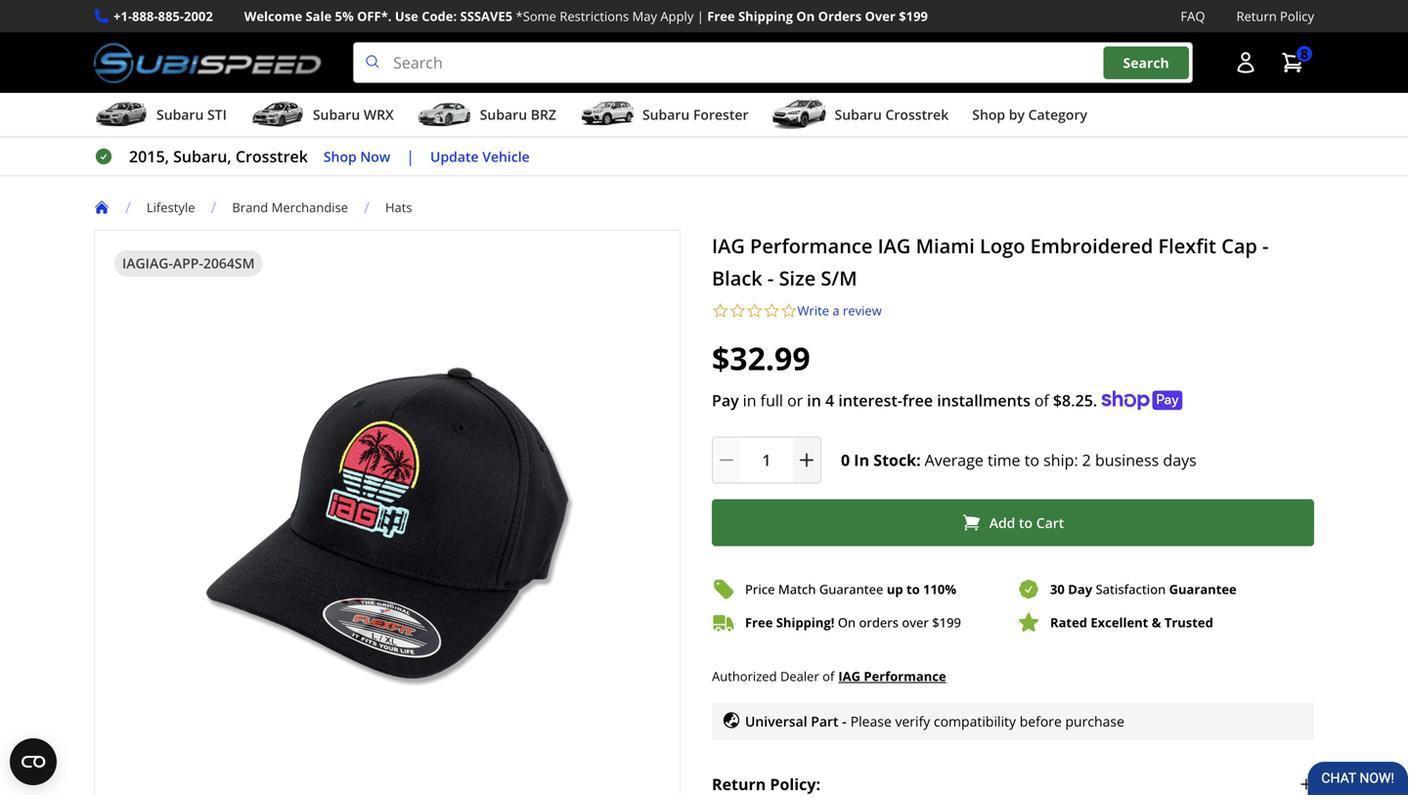 Task type: vqa. For each thing, say whether or not it's contained in the screenshot.
THE PERFORMANCE
yes



Task type: describe. For each thing, give the bounding box(es) containing it.
crosstrek inside dropdown button
[[886, 105, 949, 124]]

average
[[925, 449, 984, 471]]

day
[[1068, 580, 1092, 598]]

subaru wrx button
[[250, 97, 394, 136]]

a subaru sti thumbnail image image
[[94, 100, 149, 129]]

iag performance link
[[838, 666, 946, 687]]

*some
[[516, 7, 556, 25]]

a
[[833, 302, 840, 319]]

universal part - please verify compatibility before purchase
[[745, 712, 1125, 730]]

brand merchandise
[[232, 199, 348, 216]]

search input field
[[353, 42, 1193, 83]]

/ for hats
[[364, 197, 370, 218]]

a subaru crosstrek thumbnail image image
[[772, 100, 827, 129]]

3 empty star image from the left
[[780, 302, 798, 319]]

1 in from the left
[[743, 390, 756, 411]]

part
[[811, 712, 839, 730]]

subaru crosstrek
[[835, 105, 949, 124]]

sti
[[207, 105, 227, 124]]

business
[[1095, 449, 1159, 471]]

compatibility
[[934, 712, 1016, 730]]

update vehicle
[[430, 147, 530, 166]]

0 horizontal spatial iag
[[712, 232, 745, 259]]

2
[[1082, 449, 1091, 471]]

use
[[395, 7, 418, 25]]

subaru for subaru brz
[[480, 105, 527, 124]]

0 horizontal spatial crosstrek
[[236, 146, 308, 167]]

in
[[854, 449, 869, 471]]

now
[[360, 147, 390, 166]]

rated
[[1050, 614, 1087, 631]]

30 day satisfaction guarantee
[[1050, 580, 1237, 598]]

miami
[[916, 232, 975, 259]]

wrx
[[364, 105, 394, 124]]

8
[[1301, 44, 1308, 63]]

sale
[[306, 7, 332, 25]]

$8.25
[[1053, 390, 1093, 411]]

app-
[[173, 254, 203, 272]]

subaru wrx
[[313, 105, 394, 124]]

stock:
[[874, 449, 921, 471]]

subaru brz
[[480, 105, 556, 124]]

open widget image
[[10, 738, 57, 785]]

apply
[[661, 7, 694, 25]]

full
[[761, 390, 783, 411]]

110%
[[923, 580, 956, 598]]

purchase
[[1065, 712, 1125, 730]]

subaru crosstrek button
[[772, 97, 949, 136]]

satisfaction
[[1096, 580, 1166, 598]]

up
[[887, 580, 903, 598]]

brz
[[531, 105, 556, 124]]

2015, subaru, crosstrek
[[129, 146, 308, 167]]

1 horizontal spatial free
[[745, 614, 773, 631]]

2002
[[184, 7, 213, 25]]

0 vertical spatial $199
[[899, 7, 928, 25]]

shop by category
[[972, 105, 1087, 124]]

ship:
[[1044, 449, 1078, 471]]

orders
[[859, 614, 899, 631]]

1 horizontal spatial of
[[1035, 390, 1049, 411]]

universal
[[745, 712, 807, 730]]

subaru,
[[173, 146, 231, 167]]

home image
[[94, 200, 110, 215]]

888-
[[132, 7, 158, 25]]

0 vertical spatial free
[[707, 7, 735, 25]]

subaru for subaru forester
[[642, 105, 690, 124]]

brand merchandise link down "shop now" link
[[232, 199, 364, 216]]

0 horizontal spatial -
[[768, 265, 774, 292]]

days
[[1163, 449, 1197, 471]]

2 vertical spatial -
[[842, 712, 847, 730]]

restrictions
[[560, 7, 629, 25]]

match
[[778, 580, 816, 598]]

shop pay image
[[1101, 391, 1183, 410]]

subispeed logo image
[[94, 42, 322, 83]]

shipping
[[738, 7, 793, 25]]

shipping!
[[776, 614, 835, 631]]

2 in from the left
[[807, 390, 821, 411]]

please
[[850, 712, 892, 730]]

iag inside authorized dealer of iag performance
[[838, 668, 861, 685]]

/ for lifestyle
[[125, 197, 131, 218]]

free
[[903, 390, 933, 411]]

embroidered
[[1030, 232, 1153, 259]]

iagiag-app-2064sm
[[122, 254, 255, 272]]

0
[[841, 449, 850, 471]]

faq link
[[1181, 6, 1205, 27]]

logo
[[980, 232, 1025, 259]]

cart
[[1036, 513, 1064, 532]]

5%
[[335, 7, 354, 25]]

off*.
[[357, 7, 392, 25]]

by
[[1009, 105, 1025, 124]]

iagiag-
[[122, 254, 173, 272]]

orders
[[818, 7, 862, 25]]

hats
[[385, 199, 412, 216]]

pay in full or in 4 interest-free installments of $8.25 .
[[712, 390, 1097, 411]]

over
[[902, 614, 929, 631]]

shop now
[[324, 147, 390, 166]]

write a review
[[798, 302, 882, 319]]

return policy link
[[1237, 6, 1314, 27]]

$32.99
[[712, 337, 810, 380]]



Task type: locate. For each thing, give the bounding box(es) containing it.
authorized
[[712, 667, 777, 685]]

iag up black
[[712, 232, 745, 259]]

0 vertical spatial crosstrek
[[886, 105, 949, 124]]

2 horizontal spatial /
[[364, 197, 370, 218]]

brand merchandise link up 2064sm
[[232, 199, 348, 216]]

1 vertical spatial crosstrek
[[236, 146, 308, 167]]

cap
[[1222, 232, 1257, 259]]

lifestyle link
[[147, 199, 211, 216], [147, 199, 195, 216]]

4
[[825, 390, 834, 411]]

return policy:
[[712, 774, 821, 795]]

free down price
[[745, 614, 773, 631]]

- right cap
[[1263, 232, 1269, 259]]

shop for shop by category
[[972, 105, 1005, 124]]

welcome
[[244, 7, 302, 25]]

performance up size on the right
[[750, 232, 873, 259]]

button image
[[1234, 51, 1258, 74]]

| right apply
[[697, 7, 704, 25]]

verify
[[895, 712, 930, 730]]

of right dealer
[[823, 667, 835, 685]]

subaru for subaru sti
[[156, 105, 204, 124]]

black
[[712, 265, 763, 292]]

rated excellent & trusted
[[1050, 614, 1213, 631]]

1 horizontal spatial crosstrek
[[886, 105, 949, 124]]

subaru left forester at the top of page
[[642, 105, 690, 124]]

1 horizontal spatial |
[[697, 7, 704, 25]]

subaru right a subaru crosstrek thumbnail image
[[835, 105, 882, 124]]

1 horizontal spatial -
[[842, 712, 847, 730]]

may
[[632, 7, 657, 25]]

return for return policy
[[1237, 7, 1277, 25]]

2 empty star image from the left
[[729, 302, 746, 319]]

0 horizontal spatial in
[[743, 390, 756, 411]]

iag left the miami
[[878, 232, 911, 259]]

return left policy
[[1237, 7, 1277, 25]]

lifestyle link down 2015,
[[147, 199, 195, 216]]

merchandise
[[272, 199, 348, 216]]

2064sm
[[203, 254, 255, 272]]

1 empty star image from the left
[[746, 302, 763, 319]]

3 / from the left
[[364, 197, 370, 218]]

0 vertical spatial performance
[[750, 232, 873, 259]]

a subaru forester thumbnail image image
[[580, 100, 635, 129]]

0 vertical spatial on
[[796, 7, 815, 25]]

1 horizontal spatial on
[[838, 614, 856, 631]]

return for return policy:
[[712, 774, 766, 795]]

in
[[743, 390, 756, 411], [807, 390, 821, 411]]

add to cart button
[[712, 499, 1314, 546]]

2 vertical spatial to
[[907, 580, 920, 598]]

subaru for subaru wrx
[[313, 105, 360, 124]]

free shipping! on orders over $199
[[745, 614, 961, 631]]

search
[[1123, 53, 1169, 72]]

1 vertical spatial of
[[823, 667, 835, 685]]

4 subaru from the left
[[642, 105, 690, 124]]

empty star image
[[746, 302, 763, 319], [763, 302, 780, 319], [780, 302, 798, 319]]

0 horizontal spatial guarantee
[[819, 580, 884, 598]]

policy:
[[770, 774, 821, 795]]

pay
[[712, 390, 739, 411]]

/ right the home icon
[[125, 197, 131, 218]]

shop left by
[[972, 105, 1005, 124]]

performance up verify
[[864, 668, 946, 685]]

in left full
[[743, 390, 756, 411]]

0 horizontal spatial return
[[712, 774, 766, 795]]

+1-888-885-2002
[[113, 7, 213, 25]]

0 horizontal spatial on
[[796, 7, 815, 25]]

guarantee up free shipping! on orders over $199
[[819, 580, 884, 598]]

0 vertical spatial of
[[1035, 390, 1049, 411]]

subaru left sti
[[156, 105, 204, 124]]

decrement image
[[717, 450, 736, 470]]

/ for brand merchandise
[[211, 197, 217, 218]]

return policy: button
[[712, 756, 1314, 795]]

$199
[[899, 7, 928, 25], [932, 614, 961, 631]]

update vehicle button
[[430, 145, 530, 168]]

increment image
[[797, 450, 817, 470]]

faq
[[1181, 7, 1205, 25]]

to
[[1025, 449, 1040, 471], [1019, 513, 1033, 532], [907, 580, 920, 598]]

0 vertical spatial shop
[[972, 105, 1005, 124]]

None number field
[[712, 437, 821, 484]]

1 horizontal spatial /
[[211, 197, 217, 218]]

interest-
[[838, 390, 903, 411]]

1 vertical spatial -
[[768, 265, 774, 292]]

a subaru wrx thumbnail image image
[[250, 100, 305, 129]]

&
[[1152, 614, 1161, 631]]

forester
[[693, 105, 749, 124]]

or
[[787, 390, 803, 411]]

free right apply
[[707, 7, 735, 25]]

policy
[[1280, 7, 1314, 25]]

iag
[[712, 232, 745, 259], [878, 232, 911, 259], [838, 668, 861, 685]]

- right part
[[842, 712, 847, 730]]

in left 4
[[807, 390, 821, 411]]

iag performance iag miami logo embroidered flexfit cap - black - size s/m
[[712, 232, 1269, 292]]

subaru for subaru crosstrek
[[835, 105, 882, 124]]

1 vertical spatial performance
[[864, 668, 946, 685]]

sssave5
[[460, 7, 513, 25]]

free
[[707, 7, 735, 25], [745, 614, 773, 631]]

performance inside authorized dealer of iag performance
[[864, 668, 946, 685]]

s/m
[[821, 265, 857, 292]]

brand merchandise link
[[232, 199, 364, 216], [232, 199, 348, 216]]

1 / from the left
[[125, 197, 131, 218]]

+1-
[[113, 7, 132, 25]]

1 horizontal spatial guarantee
[[1169, 580, 1237, 598]]

shop inside "shop now" link
[[324, 147, 357, 166]]

2 guarantee from the left
[[1169, 580, 1237, 598]]

1 horizontal spatial $199
[[932, 614, 961, 631]]

0 vertical spatial return
[[1237, 7, 1277, 25]]

1 vertical spatial $199
[[932, 614, 961, 631]]

1 horizontal spatial return
[[1237, 7, 1277, 25]]

2 subaru from the left
[[313, 105, 360, 124]]

1 vertical spatial free
[[745, 614, 773, 631]]

3 subaru from the left
[[480, 105, 527, 124]]

over
[[865, 7, 896, 25]]

1 subaru from the left
[[156, 105, 204, 124]]

brand
[[232, 199, 268, 216]]

8 button
[[1271, 43, 1314, 82]]

update
[[430, 147, 479, 166]]

shop left now
[[324, 147, 357, 166]]

subaru forester button
[[580, 97, 749, 136]]

of
[[1035, 390, 1049, 411], [823, 667, 835, 685]]

/ left brand
[[211, 197, 217, 218]]

2 horizontal spatial iag
[[878, 232, 911, 259]]

1 vertical spatial shop
[[324, 147, 357, 166]]

dealer
[[780, 667, 819, 685]]

0 vertical spatial |
[[697, 7, 704, 25]]

trusted
[[1165, 614, 1213, 631]]

price
[[745, 580, 775, 598]]

0 horizontal spatial $199
[[899, 7, 928, 25]]

shop by category button
[[972, 97, 1087, 136]]

1 vertical spatial to
[[1019, 513, 1033, 532]]

authorized dealer of iag performance
[[712, 667, 946, 685]]

return left policy:
[[712, 774, 766, 795]]

shop
[[972, 105, 1005, 124], [324, 147, 357, 166]]

of inside authorized dealer of iag performance
[[823, 667, 835, 685]]

subaru sti
[[156, 105, 227, 124]]

add
[[989, 513, 1015, 532]]

0 horizontal spatial |
[[406, 146, 415, 167]]

flexfit
[[1158, 232, 1217, 259]]

before
[[1020, 712, 1062, 730]]

subaru left wrx
[[313, 105, 360, 124]]

to right up
[[907, 580, 920, 598]]

return policy
[[1237, 7, 1314, 25]]

2 horizontal spatial -
[[1263, 232, 1269, 259]]

1 vertical spatial |
[[406, 146, 415, 167]]

iag up please
[[838, 668, 861, 685]]

0 vertical spatial -
[[1263, 232, 1269, 259]]

1 horizontal spatial in
[[807, 390, 821, 411]]

to inside button
[[1019, 513, 1033, 532]]

1 guarantee from the left
[[819, 580, 884, 598]]

guarantee up trusted
[[1169, 580, 1237, 598]]

to right time
[[1025, 449, 1040, 471]]

of left $8.25
[[1035, 390, 1049, 411]]

subaru left brz
[[480, 105, 527, 124]]

size
[[779, 265, 816, 292]]

- left size on the right
[[768, 265, 774, 292]]

2 empty star image from the left
[[763, 302, 780, 319]]

1 vertical spatial return
[[712, 774, 766, 795]]

| right now
[[406, 146, 415, 167]]

shop now link
[[324, 145, 390, 168]]

|
[[697, 7, 704, 25], [406, 146, 415, 167]]

0 vertical spatial to
[[1025, 449, 1040, 471]]

return inside dropdown button
[[712, 774, 766, 795]]

5 subaru from the left
[[835, 105, 882, 124]]

0 horizontal spatial /
[[125, 197, 131, 218]]

empty star image
[[712, 302, 729, 319], [729, 302, 746, 319]]

2015,
[[129, 146, 169, 167]]

installments
[[937, 390, 1031, 411]]

2 / from the left
[[211, 197, 217, 218]]

0 horizontal spatial free
[[707, 7, 735, 25]]

shop for shop now
[[324, 147, 357, 166]]

1 vertical spatial on
[[838, 614, 856, 631]]

1 horizontal spatial iag
[[838, 668, 861, 685]]

performance
[[750, 232, 873, 259], [864, 668, 946, 685]]

/ left 'hats'
[[364, 197, 370, 218]]

subaru forester
[[642, 105, 749, 124]]

to right add in the bottom right of the page
[[1019, 513, 1033, 532]]

shop inside the "shop by category" dropdown button
[[972, 105, 1005, 124]]

vehicle
[[482, 147, 530, 166]]

1 horizontal spatial shop
[[972, 105, 1005, 124]]

lifestyle
[[147, 199, 195, 216]]

0 horizontal spatial of
[[823, 667, 835, 685]]

performance inside iag performance iag miami logo embroidered flexfit cap - black - size s/m
[[750, 232, 873, 259]]

0 horizontal spatial shop
[[324, 147, 357, 166]]

write
[[798, 302, 829, 319]]

lifestyle link down subaru,
[[147, 199, 211, 216]]

/
[[125, 197, 131, 218], [211, 197, 217, 218], [364, 197, 370, 218]]

1 empty star image from the left
[[712, 302, 729, 319]]

review
[[843, 302, 882, 319]]

search button
[[1104, 46, 1189, 79]]

a subaru brz thumbnail image image
[[417, 100, 472, 129]]

-
[[1263, 232, 1269, 259], [768, 265, 774, 292], [842, 712, 847, 730]]



